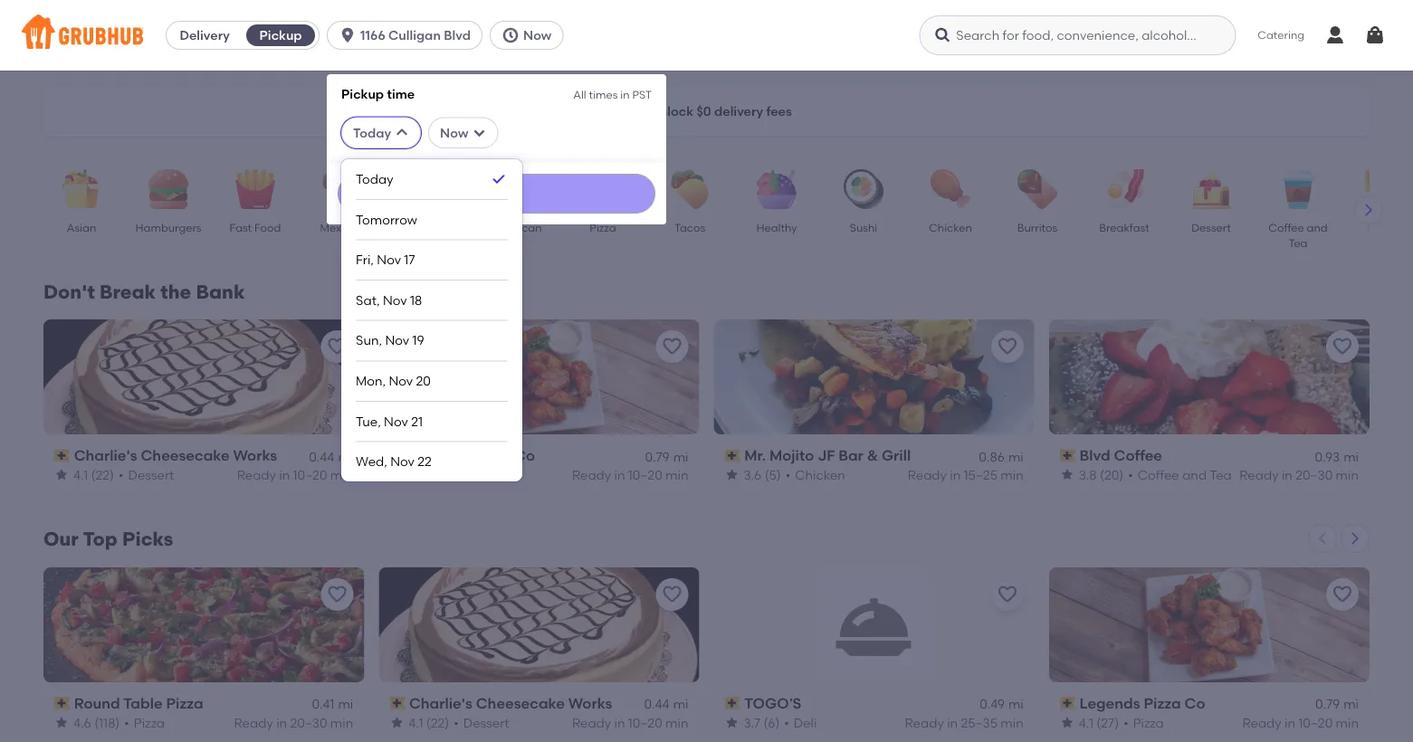 Task type: describe. For each thing, give the bounding box(es) containing it.
coffee for blvd coffee
[[1114, 447, 1163, 465]]

pickup button
[[243, 21, 319, 50]]

chinese
[[408, 221, 451, 234]]

mi for save this restaurant image corresponding to legends pizza co
[[1344, 697, 1359, 712]]

ready for legends's subscription pass icon's save this restaurant icon
[[572, 467, 611, 483]]

4.1 for save this restaurant icon for subscription pass icon related to charlie's
[[73, 467, 88, 483]]

coffee and tea
[[1269, 221, 1328, 250]]

tomorrow
[[356, 212, 417, 227]]

hamburgers
[[135, 221, 202, 234]]

1166
[[361, 28, 386, 43]]

4.1 for legends's subscription pass icon's save this restaurant icon
[[409, 467, 423, 483]]

0.93 mi
[[1315, 449, 1359, 464]]

togo's logo image
[[817, 568, 932, 683]]

svg image inside 1166 culligan blvd button
[[339, 26, 357, 44]]

ready for save this restaurant icon for round subscription pass icon
[[234, 715, 273, 731]]

0.86 mi
[[979, 449, 1024, 464]]

mexican image
[[311, 169, 374, 209]]

pst
[[632, 88, 652, 101]]

sun, nov 19
[[356, 333, 424, 348]]

burritos
[[1018, 221, 1058, 234]]

1 vertical spatial chicken
[[795, 467, 846, 483]]

fri, nov 17
[[356, 252, 415, 268]]

22
[[418, 454, 432, 470]]

burritos image
[[1006, 169, 1070, 209]]

all times in pst
[[574, 88, 652, 101]]

ready in 10–20 min for save this restaurant image corresponding to legends pizza co
[[1243, 715, 1359, 731]]

mr.
[[745, 447, 766, 465]]

1 vertical spatial dessert
[[128, 467, 174, 483]]

(6)
[[764, 715, 780, 731]]

0 horizontal spatial charlie's
[[74, 447, 137, 465]]

grill
[[882, 447, 911, 465]]

blvd inside button
[[444, 28, 471, 43]]

catering
[[1258, 28, 1305, 41]]

wed, nov 22
[[356, 454, 432, 470]]

subscription pass image for blvd coffee
[[1060, 449, 1076, 462]]

• coffee and tea
[[1129, 467, 1232, 483]]

coffee for • coffee and tea
[[1138, 467, 1180, 483]]

ready for save this restaurant icon for subscription pass icon related to charlie's
[[237, 467, 276, 483]]

1 vertical spatial 0.44
[[644, 697, 670, 712]]

1 horizontal spatial charlie's
[[409, 695, 473, 713]]

0.86
[[979, 449, 1005, 464]]

and inside 'coffee and tea'
[[1307, 221, 1328, 234]]

4.6 (118)
[[73, 715, 120, 731]]

0.79 mi for legends's subscription pass icon's save this restaurant icon
[[645, 449, 689, 464]]

mon, nov 20
[[356, 373, 431, 389]]

fast
[[230, 221, 252, 234]]

table
[[123, 695, 163, 713]]

• pizza for round subscription pass icon
[[124, 715, 165, 731]]

list box inside main navigation navigation
[[356, 159, 508, 482]]

• deli
[[785, 715, 817, 731]]

unlock $0 delivery fees
[[650, 104, 792, 119]]

culligan
[[389, 28, 441, 43]]

fees
[[767, 104, 792, 119]]

25–35
[[961, 715, 998, 731]]

sun,
[[356, 333, 382, 348]]

pizza image
[[571, 169, 635, 209]]

round
[[74, 695, 120, 713]]

catering button
[[1245, 15, 1318, 56]]

subscription pass image left togo's
[[725, 697, 741, 710]]

round table pizza
[[74, 695, 203, 713]]

asian
[[67, 221, 96, 234]]

save this restaurant image for round subscription pass icon
[[326, 584, 348, 606]]

2 horizontal spatial dessert
[[1192, 221, 1231, 234]]

fast food image
[[224, 169, 287, 209]]

subscription pass image for legends
[[390, 449, 406, 462]]

legends for save this restaurant image corresponding to legends pizza co
[[1080, 695, 1141, 713]]

tacos image
[[658, 169, 722, 209]]

ready for subscription pass icon on the left of togo's's save this restaurant icon
[[905, 715, 944, 731]]

update
[[477, 187, 517, 200]]

ready in 20–30 min for round table pizza
[[234, 715, 353, 731]]

the
[[161, 281, 191, 304]]

mon,
[[356, 373, 386, 389]]

19
[[412, 333, 424, 348]]

tacos
[[675, 221, 706, 234]]

0.41 mi
[[312, 697, 353, 712]]

our top picks
[[43, 528, 173, 551]]

legends for legends's subscription pass icon's save this restaurant icon
[[409, 447, 470, 465]]

1 horizontal spatial works
[[568, 695, 612, 713]]

ready for save this restaurant image corresponding to legends pizza co
[[1243, 715, 1282, 731]]

chicken image
[[919, 169, 983, 209]]

pickup time
[[342, 86, 415, 101]]

• chicken
[[786, 467, 846, 483]]

today option
[[356, 159, 508, 200]]

1 horizontal spatial charlie's cheesecake works
[[409, 695, 612, 713]]

0 horizontal spatial 0.44 mi
[[309, 449, 353, 464]]

deli
[[794, 715, 817, 731]]

don't break the bank
[[43, 281, 245, 304]]

tue, nov 21
[[356, 414, 423, 429]]

2 vertical spatial dessert
[[464, 715, 510, 731]]

(20)
[[1100, 467, 1124, 483]]

nov for tue,
[[384, 414, 408, 429]]

bar
[[839, 447, 864, 465]]

0 vertical spatial (22)
[[91, 467, 114, 483]]

3.8 (20)
[[1079, 467, 1124, 483]]

0.41
[[312, 697, 335, 712]]

0 horizontal spatial legends pizza co
[[409, 447, 535, 465]]

now button
[[490, 21, 571, 50]]

mi for subscription pass icon on the left of togo's's save this restaurant icon
[[1009, 697, 1024, 712]]

delivery button
[[167, 21, 243, 50]]

togo's
[[745, 695, 802, 713]]

breakfast
[[1100, 221, 1150, 234]]

1166 culligan blvd
[[361, 28, 471, 43]]

1166 culligan blvd button
[[327, 21, 490, 50]]

0.79 mi for save this restaurant image corresponding to legends pizza co
[[1316, 697, 1359, 712]]

time
[[387, 86, 415, 101]]

wed,
[[356, 454, 387, 470]]

0.49 mi
[[980, 697, 1024, 712]]

american
[[490, 221, 542, 234]]

subscription pass image for charlie's cheesecake works
[[390, 697, 406, 710]]

0 horizontal spatial tea
[[1210, 467, 1232, 483]]

21
[[411, 414, 423, 429]]

mi for save this restaurant icon for subscription pass icon related to charlie's
[[338, 449, 353, 464]]

italian
[[1369, 221, 1402, 234]]

don't
[[43, 281, 95, 304]]

1 vertical spatial blvd
[[1080, 447, 1111, 465]]

0 vertical spatial cheesecake
[[141, 447, 230, 465]]

17
[[404, 252, 415, 268]]

20
[[416, 373, 431, 389]]

top
[[83, 528, 118, 551]]

hamburgers image
[[137, 169, 200, 209]]

blvd coffee
[[1080, 447, 1163, 465]]

delivery
[[180, 28, 230, 43]]

times
[[589, 88, 618, 101]]

nov for sun,
[[385, 333, 409, 348]]

sat,
[[356, 293, 380, 308]]

save this restaurant image for subscription pass icon related to charlie's
[[326, 336, 348, 358]]

(27) for save this restaurant image corresponding to legends pizza co
[[1097, 715, 1119, 731]]

subscription pass image for round
[[54, 697, 70, 710]]

chinese image
[[398, 169, 461, 209]]

jf
[[818, 447, 835, 465]]

pickup for pickup
[[260, 28, 302, 43]]

subscription pass image for mr. mojito jf bar & grill
[[725, 449, 741, 462]]

mexican
[[320, 221, 364, 234]]

3.6 (5)
[[744, 467, 781, 483]]

0 horizontal spatial co
[[514, 447, 535, 465]]

10–20 for legends's subscription pass icon's save this restaurant icon
[[628, 467, 663, 483]]

4.6
[[73, 715, 91, 731]]

1 vertical spatial legends pizza co
[[1080, 695, 1206, 713]]



Task type: locate. For each thing, give the bounding box(es) containing it.
1 horizontal spatial (27)
[[1097, 715, 1119, 731]]

• pizza
[[453, 467, 494, 483], [124, 715, 165, 731], [1124, 715, 1164, 731]]

0 vertical spatial today
[[353, 125, 391, 140]]

tue,
[[356, 414, 381, 429]]

ready in 15–25 min
[[908, 467, 1024, 483]]

0 horizontal spatial 20–30
[[290, 715, 327, 731]]

1 horizontal spatial tea
[[1289, 237, 1308, 250]]

ready for blvd coffee's save this restaurant image
[[1240, 467, 1279, 483]]

4.1 for save this restaurant image corresponding to legends pizza co
[[1079, 715, 1094, 731]]

chicken
[[929, 221, 972, 234], [795, 467, 846, 483]]

caret right icon image
[[1362, 203, 1376, 217], [1348, 531, 1363, 546]]

1 vertical spatial ready in 20–30 min
[[234, 715, 353, 731]]

1 horizontal spatial legends pizza co
[[1080, 695, 1206, 713]]

0 horizontal spatial 0.79
[[645, 449, 670, 464]]

(27) for legends's subscription pass icon's save this restaurant icon
[[426, 467, 449, 483]]

blvd up 3.8 (20)
[[1080, 447, 1111, 465]]

• dessert
[[119, 467, 174, 483], [454, 715, 510, 731]]

0 vertical spatial charlie's
[[74, 447, 137, 465]]

bank
[[196, 281, 245, 304]]

legends
[[409, 447, 470, 465], [1080, 695, 1141, 713]]

0 horizontal spatial and
[[1183, 467, 1207, 483]]

mr. mojito jf bar & grill
[[745, 447, 911, 465]]

0 horizontal spatial pickup
[[260, 28, 302, 43]]

3.8
[[1079, 467, 1097, 483]]

3.7 (6)
[[744, 715, 780, 731]]

breakfast image
[[1093, 169, 1156, 209]]

1 horizontal spatial 0.79
[[1316, 697, 1340, 712]]

1 horizontal spatial 0.79 mi
[[1316, 697, 1359, 712]]

1 vertical spatial now
[[440, 125, 469, 140]]

1 vertical spatial tea
[[1210, 467, 1232, 483]]

1 horizontal spatial co
[[1185, 695, 1206, 713]]

star icon image
[[54, 468, 69, 482], [390, 468, 404, 482], [725, 468, 739, 482], [1060, 468, 1075, 482], [54, 716, 69, 730], [390, 716, 404, 730], [725, 716, 739, 730], [1060, 716, 1075, 730]]

0 horizontal spatial 4.1 (22)
[[73, 467, 114, 483]]

asian image
[[50, 169, 113, 209]]

20–30 for round table pizza
[[290, 715, 327, 731]]

check icon image
[[490, 170, 508, 188]]

nov for sat,
[[383, 293, 407, 308]]

0.79 mi
[[645, 449, 689, 464], [1316, 697, 1359, 712]]

1 horizontal spatial now
[[523, 28, 552, 43]]

1 vertical spatial charlie's cheesecake works
[[409, 695, 612, 713]]

1 horizontal spatial ready in 20–30 min
[[1240, 467, 1359, 483]]

blvd
[[444, 28, 471, 43], [1080, 447, 1111, 465]]

0 horizontal spatial chicken
[[795, 467, 846, 483]]

today up tomorrow
[[356, 171, 394, 187]]

0 vertical spatial tea
[[1289, 237, 1308, 250]]

mi for legends's subscription pass icon's save this restaurant icon
[[673, 449, 689, 464]]

list box containing today
[[356, 159, 508, 482]]

(118)
[[94, 715, 120, 731]]

all
[[574, 88, 587, 101]]

in
[[621, 88, 630, 101], [279, 467, 290, 483], [614, 467, 625, 483], [950, 467, 961, 483], [1282, 467, 1293, 483], [276, 715, 287, 731], [614, 715, 625, 731], [947, 715, 958, 731], [1285, 715, 1296, 731]]

1 horizontal spatial • dessert
[[454, 715, 510, 731]]

now
[[523, 28, 552, 43], [440, 125, 469, 140]]

20–30 down 0.93
[[1296, 467, 1333, 483]]

1 vertical spatial co
[[1185, 695, 1206, 713]]

unlock
[[650, 104, 694, 119]]

0.49
[[980, 697, 1005, 712]]

subscription pass image left the round
[[54, 697, 70, 710]]

coffee
[[1269, 221, 1305, 234], [1114, 447, 1163, 465], [1138, 467, 1180, 483]]

ready in 10–20 min
[[237, 467, 353, 483], [572, 467, 689, 483], [572, 715, 689, 731], [1243, 715, 1359, 731]]

subscription pass image for charlie's
[[54, 449, 70, 462]]

15–25
[[964, 467, 998, 483]]

4.1 (27)
[[409, 467, 449, 483], [1079, 715, 1119, 731]]

2 save this restaurant image from the top
[[1332, 584, 1354, 606]]

blvd right the culligan
[[444, 28, 471, 43]]

save this restaurant image for legends's subscription pass icon
[[662, 336, 683, 358]]

works
[[233, 447, 277, 465], [568, 695, 612, 713]]

chicken down jf
[[795, 467, 846, 483]]

picks
[[122, 528, 173, 551]]

0 horizontal spatial works
[[233, 447, 277, 465]]

now inside button
[[523, 28, 552, 43]]

0 vertical spatial caret right icon image
[[1362, 203, 1376, 217]]

subscription pass image up the 'our'
[[54, 449, 70, 462]]

tea inside 'coffee and tea'
[[1289, 237, 1308, 250]]

nov left 20
[[389, 373, 413, 389]]

0 vertical spatial works
[[233, 447, 277, 465]]

chicken down chicken image
[[929, 221, 972, 234]]

1 vertical spatial 0.79
[[1316, 697, 1340, 712]]

0 vertical spatial legends pizza co
[[409, 447, 535, 465]]

subscription pass image right wed,
[[390, 449, 406, 462]]

caret left icon image
[[1316, 531, 1330, 546]]

ready in 10–20 min for legends's subscription pass icon's save this restaurant icon
[[572, 467, 689, 483]]

0 horizontal spatial 0.79 mi
[[645, 449, 689, 464]]

save this restaurant image
[[1332, 336, 1354, 358], [1332, 584, 1354, 606]]

co
[[514, 447, 535, 465], [1185, 695, 1206, 713]]

0 vertical spatial 0.79 mi
[[645, 449, 689, 464]]

• pizza for legends's subscription pass icon
[[453, 467, 494, 483]]

ready in 20–30 min
[[1240, 467, 1359, 483], [234, 715, 353, 731]]

pickup
[[260, 28, 302, 43], [342, 86, 384, 101]]

nov left 22
[[391, 454, 415, 470]]

subscription pass image right 0.49 mi
[[1060, 697, 1076, 710]]

in inside navigation
[[621, 88, 630, 101]]

0 vertical spatial ready in 20–30 min
[[1240, 467, 1359, 483]]

mi for save this restaurant icon for round subscription pass icon
[[338, 697, 353, 712]]

our
[[43, 528, 79, 551]]

1 vertical spatial caret right icon image
[[1348, 531, 1363, 546]]

0 vertical spatial save this restaurant image
[[1332, 336, 1354, 358]]

dessert image
[[1180, 169, 1243, 209]]

1 horizontal spatial cheesecake
[[476, 695, 565, 713]]

save this restaurant button
[[321, 331, 353, 363], [656, 331, 689, 363], [991, 331, 1024, 363], [1327, 331, 1359, 363], [321, 579, 353, 611], [656, 579, 689, 611], [991, 579, 1024, 611], [1327, 579, 1359, 611]]

and right (20)
[[1183, 467, 1207, 483]]

•
[[119, 467, 124, 483], [453, 467, 458, 483], [786, 467, 791, 483], [1129, 467, 1134, 483], [124, 715, 129, 731], [454, 715, 459, 731], [785, 715, 790, 731], [1124, 715, 1129, 731]]

0 vertical spatial blvd
[[444, 28, 471, 43]]

3.6
[[744, 467, 762, 483]]

10–20
[[293, 467, 327, 483], [628, 467, 663, 483], [628, 715, 663, 731], [1299, 715, 1333, 731]]

10–20 for save this restaurant icon for subscription pass icon related to charlie's
[[293, 467, 327, 483]]

now right svg image
[[523, 28, 552, 43]]

healthy image
[[745, 169, 809, 209]]

subscription pass image left blvd coffee
[[1060, 449, 1076, 462]]

food
[[254, 221, 281, 234]]

nov left "21"
[[384, 414, 408, 429]]

now up today option
[[440, 125, 469, 140]]

nov left 17
[[377, 252, 401, 268]]

ready in 25–35 min
[[905, 715, 1024, 731]]

(5)
[[765, 467, 781, 483]]

mojito
[[770, 447, 814, 465]]

nov left 19
[[385, 333, 409, 348]]

1 horizontal spatial blvd
[[1080, 447, 1111, 465]]

healthy
[[757, 221, 797, 234]]

1 vertical spatial 4.1 (22)
[[409, 715, 449, 731]]

subscription pass image
[[54, 449, 70, 462], [390, 449, 406, 462], [54, 697, 70, 710], [725, 697, 741, 710]]

subscription pass image right 0.41 mi
[[390, 697, 406, 710]]

1 vertical spatial 20–30
[[290, 715, 327, 731]]

nov for fri,
[[377, 252, 401, 268]]

4.1
[[73, 467, 88, 483], [409, 467, 423, 483], [409, 715, 423, 731], [1079, 715, 1094, 731]]

0 vertical spatial 0.44 mi
[[309, 449, 353, 464]]

2 horizontal spatial • pizza
[[1124, 715, 1164, 731]]

1 horizontal spatial and
[[1307, 221, 1328, 234]]

0 horizontal spatial (27)
[[426, 467, 449, 483]]

0 vertical spatial dessert
[[1192, 221, 1231, 234]]

0 horizontal spatial dessert
[[128, 467, 174, 483]]

subscription pass image for legends pizza co
[[1060, 697, 1076, 710]]

1 horizontal spatial legends
[[1080, 695, 1141, 713]]

coffee and tea image
[[1267, 169, 1330, 209]]

0 vertical spatial 0.79
[[645, 449, 670, 464]]

nov left 18
[[383, 293, 407, 308]]

10–20 for save this restaurant image corresponding to legends pizza co
[[1299, 715, 1333, 731]]

1 vertical spatial legends
[[1080, 695, 1141, 713]]

nov for wed,
[[391, 454, 415, 470]]

0 vertical spatial coffee
[[1269, 221, 1305, 234]]

1 vertical spatial cheesecake
[[476, 695, 565, 713]]

fast food
[[230, 221, 281, 234]]

$0
[[697, 104, 711, 119]]

0 vertical spatial 4.1 (27)
[[409, 467, 449, 483]]

nov for mon,
[[389, 373, 413, 389]]

1 vertical spatial works
[[568, 695, 612, 713]]

0 vertical spatial legends
[[409, 447, 470, 465]]

1 vertical spatial charlie's
[[409, 695, 473, 713]]

american image
[[484, 169, 548, 209]]

0 vertical spatial 4.1 (22)
[[73, 467, 114, 483]]

main navigation navigation
[[0, 0, 1414, 743]]

1 vertical spatial (27)
[[1097, 715, 1119, 731]]

ready in 20–30 min down the 0.41
[[234, 715, 353, 731]]

4.1 (27) for legends's subscription pass icon's save this restaurant icon
[[409, 467, 449, 483]]

list box
[[356, 159, 508, 482]]

pizza
[[590, 221, 616, 234], [474, 447, 511, 465], [463, 467, 494, 483], [166, 695, 203, 713], [1144, 695, 1182, 713], [134, 715, 165, 731], [1133, 715, 1164, 731]]

0.79
[[645, 449, 670, 464], [1316, 697, 1340, 712]]

18
[[410, 293, 422, 308]]

coffee down blvd coffee
[[1138, 467, 1180, 483]]

1 horizontal spatial dessert
[[464, 715, 510, 731]]

1 vertical spatial and
[[1183, 467, 1207, 483]]

break
[[100, 281, 156, 304]]

save this restaurant image for legends pizza co
[[1332, 584, 1354, 606]]

svg image
[[1365, 24, 1386, 46], [339, 26, 357, 44], [934, 26, 952, 44], [395, 126, 409, 140], [472, 126, 487, 140]]

update button
[[338, 174, 656, 214]]

1 horizontal spatial 0.44 mi
[[644, 697, 689, 712]]

subscription pass image
[[725, 449, 741, 462], [1060, 449, 1076, 462], [390, 697, 406, 710], [1060, 697, 1076, 710]]

sat, nov 18
[[356, 293, 422, 308]]

1 horizontal spatial chicken
[[929, 221, 972, 234]]

1 vertical spatial 4.1 (27)
[[1079, 715, 1119, 731]]

0 horizontal spatial • dessert
[[119, 467, 174, 483]]

20–30 down the 0.41
[[290, 715, 327, 731]]

nov
[[377, 252, 401, 268], [383, 293, 407, 308], [385, 333, 409, 348], [389, 373, 413, 389], [384, 414, 408, 429], [391, 454, 415, 470]]

coffee up (20)
[[1114, 447, 1163, 465]]

caret right icon image right caret left icon at the right bottom of page
[[1348, 531, 1363, 546]]

0 horizontal spatial blvd
[[444, 28, 471, 43]]

1 vertical spatial • dessert
[[454, 715, 510, 731]]

0 vertical spatial and
[[1307, 221, 1328, 234]]

0 vertical spatial 20–30
[[1296, 467, 1333, 483]]

coffee inside 'coffee and tea'
[[1269, 221, 1305, 234]]

0 horizontal spatial 4.1 (27)
[[409, 467, 449, 483]]

ready in 20–30 min for blvd coffee
[[1240, 467, 1359, 483]]

0 horizontal spatial legends
[[409, 447, 470, 465]]

1 vertical spatial coffee
[[1114, 447, 1163, 465]]

sushi
[[850, 221, 878, 234]]

ready in 10–20 min for save this restaurant icon for subscription pass icon related to charlie's
[[237, 467, 353, 483]]

0 vertical spatial co
[[514, 447, 535, 465]]

cheesecake
[[141, 447, 230, 465], [476, 695, 565, 713]]

delivery
[[714, 104, 763, 119]]

svg image
[[502, 26, 520, 44]]

pickup inside button
[[260, 28, 302, 43]]

save this restaurant image for blvd coffee
[[1332, 336, 1354, 358]]

pickup for pickup time
[[342, 86, 384, 101]]

0 horizontal spatial • pizza
[[124, 715, 165, 731]]

1 save this restaurant image from the top
[[1332, 336, 1354, 358]]

0 vertical spatial (27)
[[426, 467, 449, 483]]

dessert
[[1192, 221, 1231, 234], [128, 467, 174, 483], [464, 715, 510, 731]]

charlie's
[[74, 447, 137, 465], [409, 695, 473, 713]]

0 horizontal spatial 0.44
[[309, 449, 335, 464]]

subscription pass image left mr. at the bottom of page
[[725, 449, 741, 462]]

0 vertical spatial now
[[523, 28, 552, 43]]

charlie's cheesecake works
[[74, 447, 277, 465], [409, 695, 612, 713]]

20–30
[[1296, 467, 1333, 483], [290, 715, 327, 731]]

coffee down the coffee and tea image
[[1269, 221, 1305, 234]]

pickup right the delivery button
[[260, 28, 302, 43]]

mi for blvd coffee's save this restaurant image
[[1344, 449, 1359, 464]]

&
[[867, 447, 878, 465]]

0 horizontal spatial cheesecake
[[141, 447, 230, 465]]

sushi image
[[832, 169, 896, 209]]

pickup left time
[[342, 86, 384, 101]]

0.93
[[1315, 449, 1340, 464]]

0 vertical spatial charlie's cheesecake works
[[74, 447, 277, 465]]

0 vertical spatial pickup
[[260, 28, 302, 43]]

0 horizontal spatial ready in 20–30 min
[[234, 715, 353, 731]]

4.1 (27) for save this restaurant image corresponding to legends pizza co
[[1079, 715, 1119, 731]]

1 horizontal spatial • pizza
[[453, 467, 494, 483]]

0 vertical spatial • dessert
[[119, 467, 174, 483]]

0 vertical spatial 0.44
[[309, 449, 335, 464]]

1 vertical spatial 0.79 mi
[[1316, 697, 1359, 712]]

today inside option
[[356, 171, 394, 187]]

1 vertical spatial save this restaurant image
[[1332, 584, 1354, 606]]

fri,
[[356, 252, 374, 268]]

1 horizontal spatial (22)
[[426, 715, 449, 731]]

save this restaurant image
[[326, 336, 348, 358], [662, 336, 683, 358], [997, 336, 1019, 358], [326, 584, 348, 606], [662, 584, 683, 606], [997, 584, 1019, 606]]

ready in 20–30 min down 0.93
[[1240, 467, 1359, 483]]

caret right icon image up italian
[[1362, 203, 1376, 217]]

and down the coffee and tea image
[[1307, 221, 1328, 234]]

today down pickup time
[[353, 125, 391, 140]]

1 vertical spatial 0.44 mi
[[644, 697, 689, 712]]

1 horizontal spatial pickup
[[342, 86, 384, 101]]

1 vertical spatial today
[[356, 171, 394, 187]]

3.7
[[744, 715, 761, 731]]

0 horizontal spatial charlie's cheesecake works
[[74, 447, 277, 465]]

20–30 for blvd coffee
[[1296, 467, 1333, 483]]

legends pizza co
[[409, 447, 535, 465], [1080, 695, 1206, 713]]

save this restaurant image for subscription pass icon on the left of togo's
[[997, 584, 1019, 606]]



Task type: vqa. For each thing, say whether or not it's contained in the screenshot.


